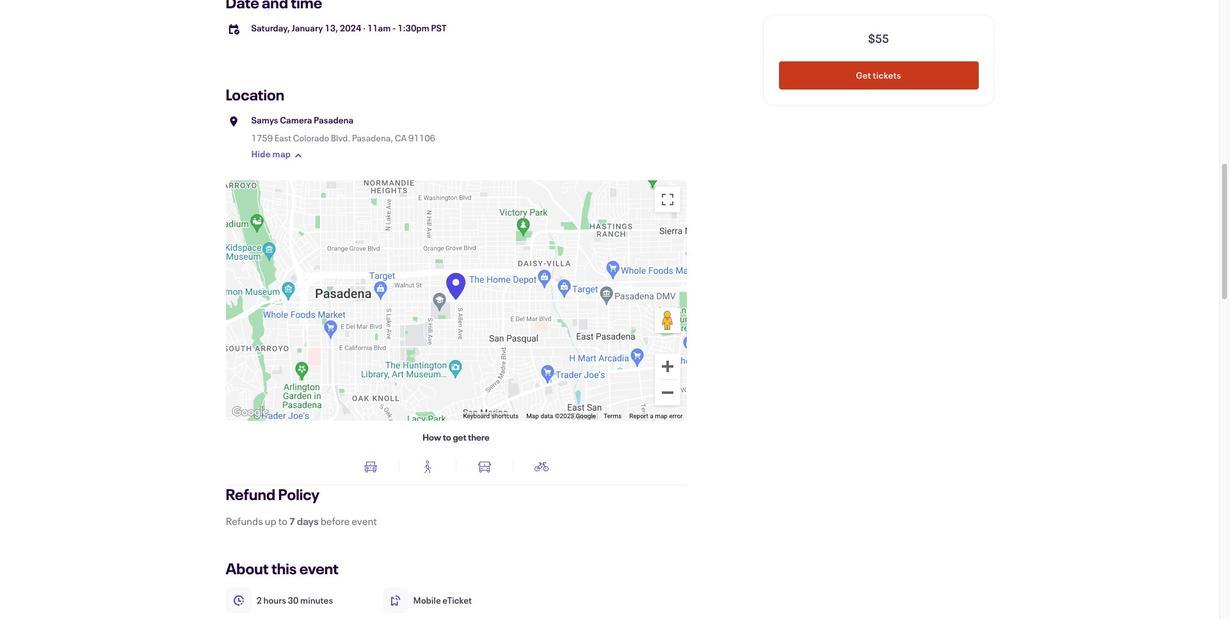 Task type: describe. For each thing, give the bounding box(es) containing it.
blvd.
[[331, 132, 350, 144]]

minutes
[[300, 595, 333, 607]]

30
[[288, 595, 299, 607]]

refunds up to 7 days before event
[[226, 515, 377, 528]]

policy
[[278, 485, 320, 505]]

up
[[265, 515, 277, 528]]

get tickets button
[[779, 61, 979, 90]]

refunds
[[226, 515, 263, 528]]

mobile eticket
[[413, 595, 472, 607]]

hours
[[264, 595, 286, 607]]

how to get there region
[[88, 67, 744, 558]]

tickets
[[873, 69, 902, 81]]

a
[[650, 413, 654, 420]]

shortcuts
[[492, 413, 519, 420]]

report a map error link
[[630, 413, 683, 420]]

2
[[256, 595, 262, 607]]

map data ©2023 google
[[527, 413, 596, 420]]

map inside dropdown button
[[273, 148, 291, 160]]

auto_svg image
[[363, 460, 378, 475]]

report a map error
[[630, 413, 683, 420]]

ca
[[395, 132, 407, 144]]

get
[[453, 432, 467, 444]]

91106
[[409, 132, 435, 144]]

7
[[289, 515, 295, 528]]

get
[[856, 69, 872, 81]]

bike_svg image
[[534, 460, 549, 475]]

2 hours 30 minutes
[[256, 595, 333, 607]]

data
[[541, 413, 553, 420]]

hide map button
[[251, 145, 306, 165]]

0 vertical spatial event
[[352, 515, 377, 528]]

google
[[576, 413, 596, 420]]

samys
[[251, 114, 278, 126]]

saturday, january 13, 2024 · 11am - 1:30pm pst
[[251, 22, 447, 34]]

to inside "region"
[[443, 432, 451, 444]]

pst
[[431, 22, 447, 34]]



Task type: vqa. For each thing, say whether or not it's contained in the screenshot.
Schultz
no



Task type: locate. For each thing, give the bounding box(es) containing it.
map region
[[226, 181, 687, 421]]

terms
[[604, 413, 622, 420]]

$55
[[869, 31, 889, 46]]

©2023
[[555, 413, 574, 420]]

this
[[271, 559, 297, 580]]

0 horizontal spatial to
[[278, 515, 288, 528]]

eticket
[[443, 595, 472, 607]]

hide map
[[251, 148, 291, 160]]

0 horizontal spatial map
[[273, 148, 291, 160]]

event
[[352, 515, 377, 528], [300, 559, 339, 580]]

keyboard shortcuts
[[463, 413, 519, 420]]

map down east
[[273, 148, 291, 160]]

terms link
[[604, 413, 622, 420]]

·
[[363, 22, 366, 34]]

map inside the how to get there "region"
[[655, 413, 668, 420]]

refund policy
[[226, 485, 320, 505]]

1 horizontal spatial to
[[443, 432, 451, 444]]

colorado
[[293, 132, 329, 144]]

1:30pm
[[398, 22, 430, 34]]

-
[[393, 22, 396, 34]]

about
[[226, 559, 269, 580]]

bus_svg image
[[477, 460, 492, 475]]

map
[[527, 413, 539, 420]]

keyboard
[[463, 413, 490, 420]]

map
[[273, 148, 291, 160], [655, 413, 668, 420]]

refund
[[226, 485, 275, 505]]

0 horizontal spatial event
[[300, 559, 339, 580]]

mobile
[[413, 595, 441, 607]]

location
[[226, 85, 285, 105]]

google image
[[229, 405, 271, 421]]

error
[[670, 413, 683, 420]]

january
[[292, 22, 323, 34]]

how
[[423, 432, 441, 444]]

get tickets
[[856, 69, 902, 81]]

2024
[[340, 22, 361, 34]]

event right before
[[352, 515, 377, 528]]

about this event
[[226, 559, 339, 580]]

saturday,
[[251, 22, 290, 34]]

to left get
[[443, 432, 451, 444]]

pasadena
[[314, 114, 354, 126]]

event up 'minutes'
[[300, 559, 339, 580]]

days
[[297, 515, 319, 528]]

11am
[[367, 22, 391, 34]]

east
[[275, 132, 292, 144]]

how to get there
[[423, 432, 490, 444]]

1759
[[251, 132, 273, 144]]

map right a
[[655, 413, 668, 420]]

to left 7 at the bottom
[[278, 515, 288, 528]]

there
[[468, 432, 490, 444]]

before
[[321, 515, 350, 528]]

1 horizontal spatial map
[[655, 413, 668, 420]]

0 vertical spatial to
[[443, 432, 451, 444]]

keyboard shortcuts button
[[463, 413, 519, 421]]

1 vertical spatial to
[[278, 515, 288, 528]]

camera
[[280, 114, 312, 126]]

samys camera pasadena 1759 east colorado blvd. pasadena, ca 91106
[[251, 114, 435, 144]]

to
[[443, 432, 451, 444], [278, 515, 288, 528]]

13,
[[325, 22, 338, 34]]

1 vertical spatial map
[[655, 413, 668, 420]]

report
[[630, 413, 649, 420]]

1 horizontal spatial event
[[352, 515, 377, 528]]

hide
[[251, 148, 271, 160]]

0 vertical spatial map
[[273, 148, 291, 160]]

1 vertical spatial event
[[300, 559, 339, 580]]

pasadena,
[[352, 132, 393, 144]]



